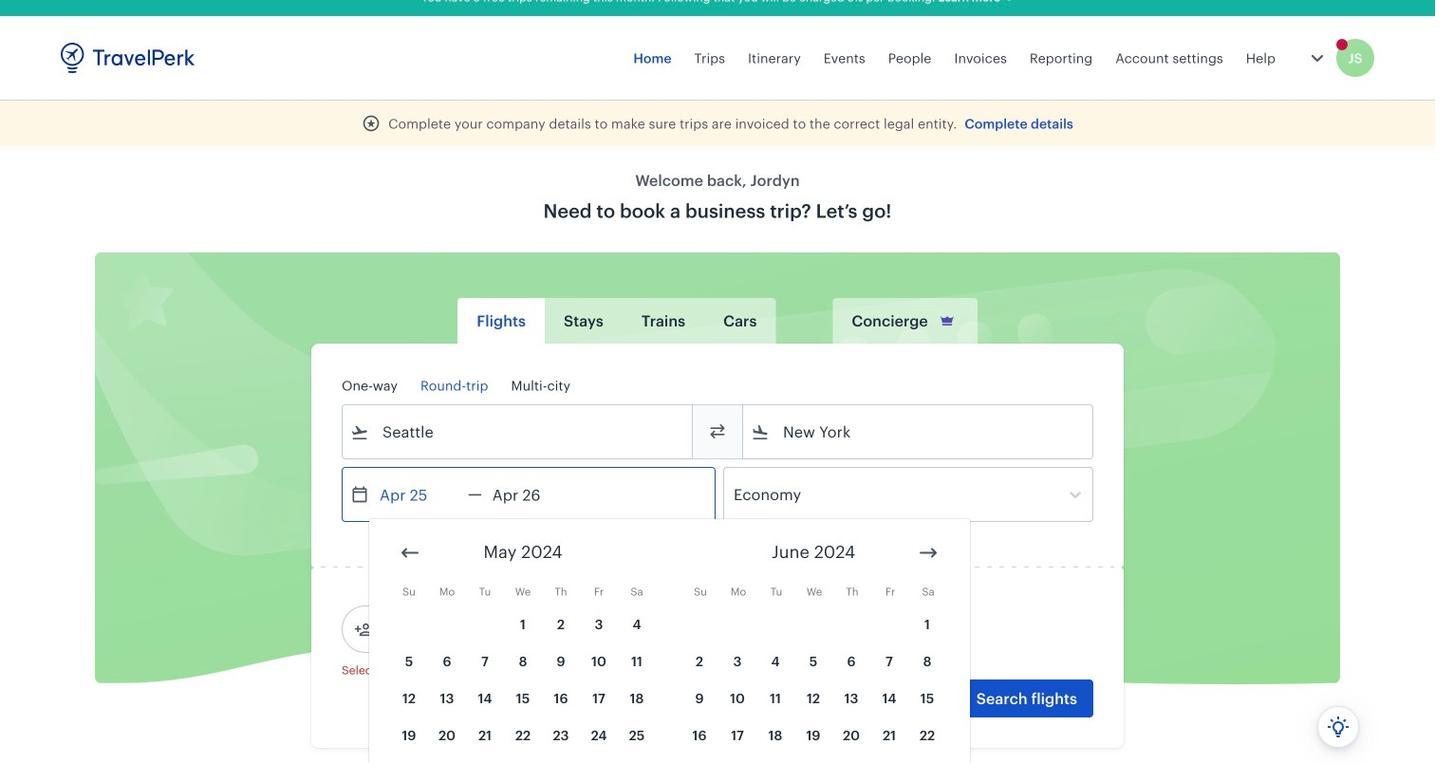 Task type: locate. For each thing, give the bounding box(es) containing it.
choose friday, june 14, 2024 as your check-in date. it's available. image
[[872, 681, 908, 716]]

To search field
[[770, 417, 1068, 447]]

choose saturday, june 22, 2024 as your check-in date. it's available. image
[[910, 718, 946, 753]]

choose saturday, june 15, 2024 as your check-in date. it's available. image
[[910, 681, 946, 716]]

Add first traveler search field
[[373, 614, 571, 645]]

choose friday, june 21, 2024 as your check-in date. it's available. image
[[872, 718, 908, 753]]

calendar application
[[369, 519, 1436, 763]]

choose saturday, june 8, 2024 as your check-in date. it's available. image
[[910, 644, 946, 679]]

move forward to switch to the next month. image
[[917, 542, 940, 564]]



Task type: describe. For each thing, give the bounding box(es) containing it.
choose friday, june 7, 2024 as your check-in date. it's available. image
[[872, 644, 908, 679]]

From search field
[[369, 417, 668, 447]]

choose saturday, june 1, 2024 as your check-in date. it's available. image
[[910, 607, 946, 642]]

Depart text field
[[369, 468, 468, 521]]

Return text field
[[482, 468, 581, 521]]

move backward to switch to the previous month. image
[[399, 542, 422, 564]]



Task type: vqa. For each thing, say whether or not it's contained in the screenshot.
Move Backward To Switch To The Previous Month. image
yes



